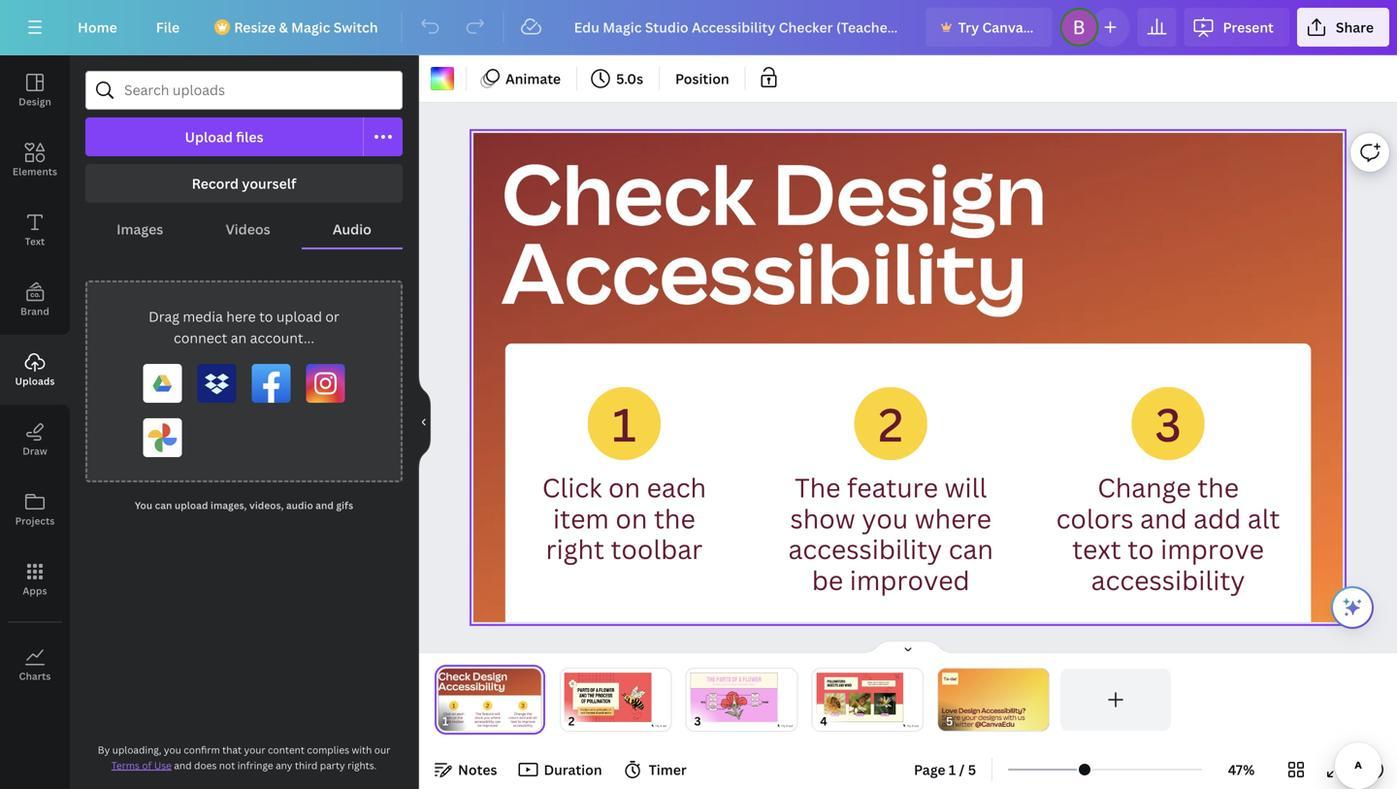 Task type: describe. For each thing, give the bounding box(es) containing it.
Design title text field
[[559, 8, 919, 47]]

magic
[[291, 18, 330, 36]]

charts button
[[0, 630, 70, 700]]

third
[[295, 759, 318, 772]]

file button
[[141, 8, 195, 47]]

apps
[[23, 584, 47, 598]]

try canva pro
[[959, 18, 1050, 36]]

colors
[[1057, 501, 1134, 536]]

use
[[154, 759, 172, 772]]

right
[[546, 532, 605, 567]]

and inside by uploading, you confirm that your content complies with our terms of use and does not infringe any third party rights.
[[174, 759, 192, 772]]

images button
[[85, 211, 194, 248]]

page 1 / 5 button
[[907, 754, 984, 785]]

to inside 'drag media here to upload or connect an account...'
[[259, 307, 273, 326]]

feature
[[848, 470, 939, 505]]

design button
[[0, 55, 70, 125]]

charts
[[19, 670, 51, 683]]

uploads
[[15, 375, 55, 388]]

5.0s
[[617, 69, 644, 88]]

you
[[135, 499, 153, 512]]

the inside click on each item on the right toolbar
[[654, 501, 696, 536]]

files
[[236, 128, 264, 146]]

0 vertical spatial 1
[[613, 393, 637, 455]]

canva assistant image
[[1342, 596, 1365, 619]]

where
[[915, 501, 992, 536]]

each
[[647, 470, 707, 505]]

terms of use link
[[111, 759, 172, 772]]

check design
[[502, 136, 1048, 249]]

change the colors and add alt text to improve accessibility
[[1057, 470, 1281, 597]]

terms
[[111, 759, 140, 772]]

brand
[[20, 305, 49, 318]]

on left each
[[609, 470, 641, 505]]

by
[[98, 744, 110, 757]]

duration button
[[513, 754, 610, 785]]

present
[[1224, 18, 1275, 36]]

will
[[945, 470, 988, 505]]

notes
[[458, 761, 497, 779]]

5.0s button
[[585, 63, 651, 94]]

page 1 / 5
[[915, 761, 977, 779]]

audio
[[333, 220, 372, 238]]

to inside change the colors and add alt text to improve accessibility
[[1128, 532, 1155, 567]]

switch
[[334, 18, 378, 36]]

connect
[[174, 329, 227, 347]]

toolbar
[[611, 532, 703, 567]]

position button
[[668, 63, 738, 94]]

you inside the feature will show you where accessibility can be improved
[[862, 501, 909, 536]]

2
[[879, 393, 904, 455]]

animate button
[[475, 63, 569, 94]]

infringe
[[238, 759, 273, 772]]

does
[[194, 759, 217, 772]]

drag
[[149, 307, 180, 326]]

1 vertical spatial upload
[[175, 499, 208, 512]]

show
[[791, 501, 856, 536]]

drag media here to upload or connect an account...
[[149, 307, 340, 347]]

animate
[[506, 69, 561, 88]]

hide image
[[418, 376, 431, 469]]

you inside by uploading, you confirm that your content complies with our terms of use and does not infringe any third party rights.
[[164, 744, 181, 757]]

1 vertical spatial design
[[773, 136, 1048, 249]]

check
[[502, 136, 756, 249]]

notes button
[[427, 754, 505, 785]]

try canva pro button
[[927, 8, 1053, 47]]

confirm
[[184, 744, 220, 757]]

Page title text field
[[457, 712, 465, 731]]

videos
[[226, 220, 271, 238]]

you can upload images, videos, audio and gifs
[[135, 499, 354, 512]]

0 horizontal spatial can
[[155, 499, 172, 512]]

home link
[[62, 8, 133, 47]]

the feature will show you where accessibility can be improved
[[789, 470, 994, 597]]

resize & magic switch button
[[203, 8, 394, 47]]

page
[[915, 761, 946, 779]]

on right item
[[616, 501, 648, 536]]

share button
[[1298, 8, 1390, 47]]

present button
[[1185, 8, 1290, 47]]

3
[[1156, 393, 1182, 455]]

projects
[[15, 515, 55, 528]]

click
[[542, 470, 602, 505]]

/
[[960, 761, 965, 779]]

projects button
[[0, 475, 70, 545]]

upload
[[185, 128, 233, 146]]



Task type: locate. For each thing, give the bounding box(es) containing it.
and left add
[[1141, 501, 1188, 536]]

0 horizontal spatial the
[[654, 501, 696, 536]]

yourself
[[242, 174, 296, 193]]

accessibility down add
[[1092, 562, 1246, 597]]

not
[[219, 759, 235, 772]]

audio
[[286, 499, 313, 512]]

home
[[78, 18, 117, 36]]

0 horizontal spatial to
[[259, 307, 273, 326]]

duration
[[544, 761, 603, 779]]

and inside change the colors and add alt text to improve accessibility
[[1141, 501, 1188, 536]]

1 vertical spatial can
[[949, 532, 994, 567]]

Search uploads search field
[[124, 72, 390, 109]]

can right the you
[[155, 499, 172, 512]]

to
[[259, 307, 273, 326], [1128, 532, 1155, 567]]

here
[[226, 307, 256, 326]]

alt
[[1248, 501, 1281, 536]]

main menu bar
[[0, 0, 1398, 55]]

of
[[142, 759, 152, 772]]

0 horizontal spatial and
[[174, 759, 192, 772]]

resize
[[234, 18, 276, 36]]

gifs
[[336, 499, 354, 512]]

our
[[375, 744, 391, 757]]

upload up account...
[[277, 307, 322, 326]]

uploads button
[[0, 335, 70, 405]]

1 horizontal spatial upload
[[277, 307, 322, 326]]

text button
[[0, 195, 70, 265]]

0 horizontal spatial you
[[164, 744, 181, 757]]

with
[[352, 744, 372, 757]]

pro
[[1027, 18, 1050, 36]]

record yourself button
[[85, 164, 403, 203]]

accessibility inside the feature will show you where accessibility can be improved
[[789, 532, 943, 567]]

try
[[959, 18, 980, 36]]

uploading,
[[112, 744, 162, 757]]

improved
[[850, 562, 970, 597]]

1 horizontal spatial can
[[949, 532, 994, 567]]

audio button
[[302, 211, 403, 248]]

to right the here
[[259, 307, 273, 326]]

side panel tab list
[[0, 55, 70, 700]]

you up use
[[164, 744, 181, 757]]

and right use
[[174, 759, 192, 772]]

5
[[969, 761, 977, 779]]

1 vertical spatial 1
[[949, 761, 957, 779]]

0 vertical spatial to
[[259, 307, 273, 326]]

images,
[[211, 499, 247, 512]]

the
[[1198, 470, 1240, 505], [654, 501, 696, 536]]

the right item
[[654, 501, 696, 536]]

design inside button
[[19, 95, 51, 108]]

1 horizontal spatial and
[[316, 499, 334, 512]]

media
[[183, 307, 223, 326]]

1 inside button
[[949, 761, 957, 779]]

you
[[862, 501, 909, 536], [164, 744, 181, 757]]

videos button
[[194, 211, 302, 248]]

1 vertical spatial to
[[1128, 532, 1155, 567]]

upload
[[277, 307, 322, 326], [175, 499, 208, 512]]

can inside the feature will show you where accessibility can be improved
[[949, 532, 994, 567]]

elements button
[[0, 125, 70, 195]]

2 horizontal spatial and
[[1141, 501, 1188, 536]]

&
[[279, 18, 288, 36]]

position
[[676, 69, 730, 88]]

improve
[[1161, 532, 1265, 567]]

by uploading, you confirm that your content complies with our terms of use and does not infringe any third party rights.
[[98, 744, 391, 772]]

elements
[[12, 165, 57, 178]]

accessibility
[[502, 215, 1028, 328]]

1 left /
[[949, 761, 957, 779]]

resize & magic switch
[[234, 18, 378, 36]]

1 horizontal spatial the
[[1198, 470, 1240, 505]]

upload left images,
[[175, 499, 208, 512]]

draw
[[23, 445, 47, 458]]

0 horizontal spatial design
[[19, 95, 51, 108]]

an
[[231, 329, 247, 347]]

brand button
[[0, 265, 70, 335]]

click on each item on the right toolbar
[[542, 470, 707, 567]]

share
[[1337, 18, 1375, 36]]

text
[[25, 235, 45, 248]]

upload files button
[[85, 117, 364, 156]]

1 up click on each item on the right toolbar on the bottom
[[613, 393, 637, 455]]

and left the gifs
[[316, 499, 334, 512]]

0 vertical spatial upload
[[277, 307, 322, 326]]

rights.
[[348, 759, 377, 772]]

images
[[117, 220, 163, 238]]

videos,
[[249, 499, 284, 512]]

1 horizontal spatial you
[[862, 501, 909, 536]]

or
[[326, 307, 340, 326]]

no color image
[[431, 67, 454, 90]]

party
[[320, 759, 345, 772]]

1 horizontal spatial to
[[1128, 532, 1155, 567]]

file
[[156, 18, 180, 36]]

1 horizontal spatial accessibility
[[1092, 562, 1246, 597]]

that
[[222, 744, 242, 757]]

1 vertical spatial you
[[164, 744, 181, 757]]

47% button
[[1211, 754, 1274, 785]]

the left alt
[[1198, 470, 1240, 505]]

0 horizontal spatial upload
[[175, 499, 208, 512]]

complies
[[307, 744, 350, 757]]

you right show
[[862, 501, 909, 536]]

accessibility inside change the colors and add alt text to improve accessibility
[[1092, 562, 1246, 597]]

timer
[[649, 761, 687, 779]]

the inside change the colors and add alt text to improve accessibility
[[1198, 470, 1240, 505]]

add
[[1194, 501, 1242, 536]]

0 vertical spatial design
[[19, 95, 51, 108]]

1 horizontal spatial 1
[[949, 761, 957, 779]]

0 horizontal spatial 1
[[613, 393, 637, 455]]

0 horizontal spatial accessibility
[[789, 532, 943, 567]]

account...
[[250, 329, 315, 347]]

record
[[192, 174, 239, 193]]

the
[[795, 470, 841, 505]]

can down will
[[949, 532, 994, 567]]

your
[[244, 744, 266, 757]]

upload files
[[185, 128, 264, 146]]

be
[[812, 562, 844, 597]]

timer button
[[618, 754, 695, 785]]

text
[[1073, 532, 1122, 567]]

accessibility down feature
[[789, 532, 943, 567]]

canva
[[983, 18, 1024, 36]]

to right the text
[[1128, 532, 1155, 567]]

upload inside 'drag media here to upload or connect an account...'
[[277, 307, 322, 326]]

and
[[316, 499, 334, 512], [1141, 501, 1188, 536], [174, 759, 192, 772]]

any
[[276, 759, 293, 772]]

change
[[1098, 470, 1192, 505]]

hide pages image
[[862, 640, 955, 655]]

1 horizontal spatial design
[[773, 136, 1048, 249]]

page 1 image
[[435, 669, 545, 731]]

content
[[268, 744, 305, 757]]

design
[[19, 95, 51, 108], [773, 136, 1048, 249]]

0 vertical spatial can
[[155, 499, 172, 512]]

record yourself
[[192, 174, 296, 193]]

0 vertical spatial you
[[862, 501, 909, 536]]



Task type: vqa. For each thing, say whether or not it's contained in the screenshot.
you in the feature will show you where accessibility can be improved
yes



